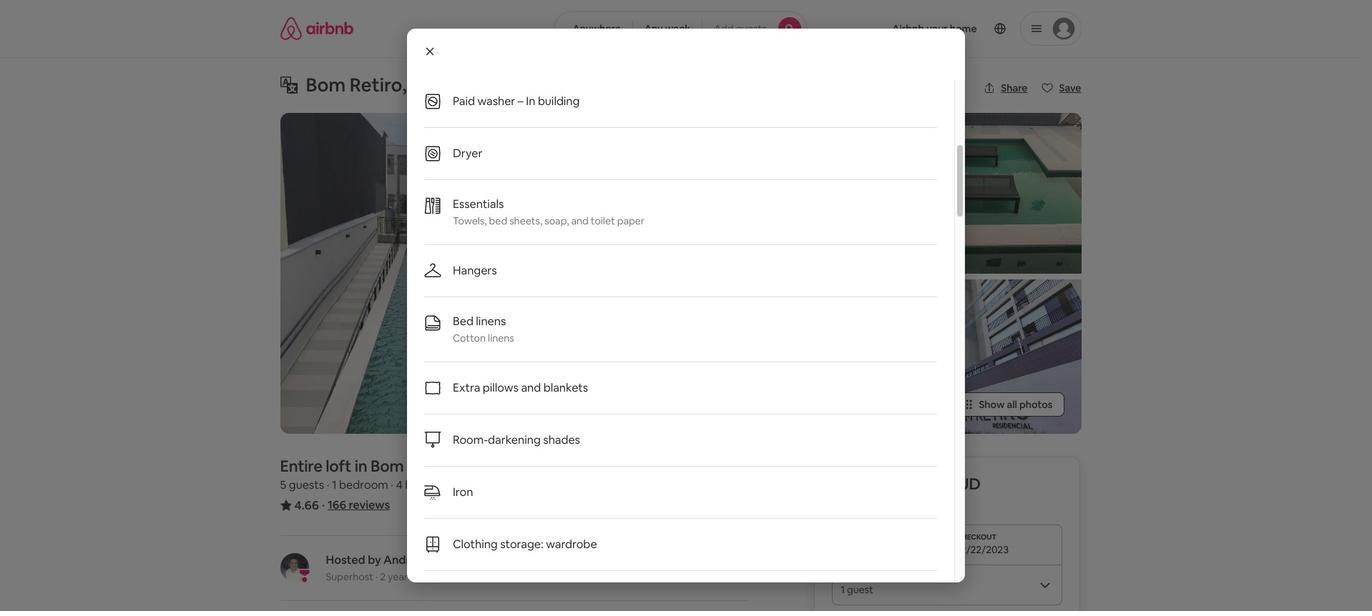 Task type: describe. For each thing, give the bounding box(es) containing it.
expo
[[411, 73, 455, 97]]

0 vertical spatial linens
[[476, 314, 506, 329]]

add guests button
[[702, 11, 807, 46]]

all
[[1007, 399, 1018, 412]]

bom inside entire loft in bom retiro, brazil 5 guests · 1 bedroom · 4 beds · 1 bath
[[371, 457, 404, 477]]

washer
[[478, 94, 516, 109]]

4
[[396, 478, 403, 493]]

years
[[388, 571, 413, 584]]

host profile picture image
[[280, 554, 309, 583]]

sheets,
[[510, 215, 543, 228]]

andré
[[384, 553, 417, 568]]

hosted by andré superhost · 2 years hosting
[[326, 553, 449, 584]]

any week button
[[633, 11, 703, 46]]

1 1 from the left
[[332, 478, 337, 493]]

bom retiro, expo center norte, allianz stadium.
[[306, 73, 723, 97]]

toilet
[[591, 215, 615, 228]]

· inside hosted by andré superhost · 2 years hosting
[[376, 571, 378, 584]]

bed
[[453, 314, 474, 329]]

bed linens cotton linens
[[453, 314, 514, 345]]

essentials towels, bed sheets, soap, and toilet paper
[[453, 197, 645, 228]]

paid
[[453, 94, 475, 109]]

pillows
[[483, 381, 519, 396]]

paid washer – in building
[[453, 94, 580, 109]]

0 vertical spatial retiro,
[[350, 73, 407, 97]]

sofá bi cama, acomoda duas pessoas. image
[[687, 279, 881, 434]]

profile element
[[824, 0, 1082, 57]]

photos
[[1020, 399, 1053, 412]]

building
[[538, 94, 580, 109]]

entire loft in bom retiro, brazil 5 guests · 1 bedroom · 4 beds · 1 bath
[[280, 457, 497, 493]]

room-darkening shades
[[453, 433, 580, 448]]

166 reviews link
[[328, 498, 390, 513]]

12/22/2023 button
[[833, 525, 1063, 565]]

piscina. image
[[687, 113, 881, 274]]

bed
[[489, 215, 508, 228]]

hangers
[[453, 263, 497, 278]]

retiro, inside entire loft in bom retiro, brazil 5 guests · 1 bedroom · 4 beds · 1 bath
[[407, 457, 454, 477]]

wardrobe
[[546, 538, 597, 553]]

shades
[[543, 433, 580, 448]]

· down the loft
[[327, 478, 330, 493]]

essentials
[[453, 197, 504, 212]]

save button
[[1037, 76, 1088, 100]]

show all photos
[[979, 399, 1053, 412]]

12/22/2023
[[957, 544, 1009, 557]]

save
[[1060, 82, 1082, 94]]

4.66 · 166 reviews
[[295, 498, 390, 514]]

any week
[[645, 22, 691, 35]]

guests inside entire loft in bom retiro, brazil 5 guests · 1 bedroom · 4 beds · 1 bath
[[289, 478, 324, 493]]

list inside what this place offers dialog
[[424, 76, 938, 572]]

in
[[526, 94, 536, 109]]

what this place offers dialog
[[407, 29, 966, 583]]

automatically translated title: bom retiro, expo center norte, allianz stadium. image
[[280, 77, 297, 94]]

add guests
[[714, 22, 767, 35]]

extra pillows and blankets
[[453, 381, 588, 396]]

any
[[645, 22, 663, 35]]

storage:
[[500, 538, 544, 553]]

–
[[518, 94, 524, 109]]

norte,
[[524, 73, 580, 97]]

guests inside add guests button
[[736, 22, 767, 35]]



Task type: vqa. For each thing, say whether or not it's contained in the screenshot.
Search Field containing Anywhere
yes



Task type: locate. For each thing, give the bounding box(es) containing it.
blankets
[[544, 381, 588, 396]]

share button
[[979, 76, 1034, 100]]

· left '4'
[[391, 478, 394, 493]]

list
[[424, 76, 938, 572]]

loft
[[326, 457, 352, 477]]

bath
[[446, 478, 471, 493]]

1
[[332, 478, 337, 493], [439, 478, 444, 493]]

retiro, left expo
[[350, 73, 407, 97]]

None search field
[[555, 11, 807, 46]]

share
[[1002, 82, 1028, 94]]

darkening
[[488, 433, 541, 448]]

linens right cotton
[[488, 332, 514, 345]]

by
[[368, 553, 381, 568]]

brazil
[[458, 457, 497, 477]]

bom
[[306, 73, 346, 97], [371, 457, 404, 477]]

and
[[571, 215, 589, 228], [521, 381, 541, 396]]

room-
[[453, 433, 488, 448]]

guests down entire
[[289, 478, 324, 493]]

stadium.
[[645, 73, 723, 97]]

1 horizontal spatial and
[[571, 215, 589, 228]]

0 vertical spatial guests
[[736, 22, 767, 35]]

clothing
[[453, 538, 498, 553]]

· inside 4.66 · 166 reviews
[[322, 498, 325, 513]]

linens up cotton
[[476, 314, 506, 329]]

soap,
[[545, 215, 569, 228]]

and left toilet
[[571, 215, 589, 228]]

dryer
[[453, 146, 483, 161]]

4.66
[[295, 498, 319, 514]]

bom retiro, expo center norte, allianz stadium. image 5 image
[[887, 279, 1082, 434]]

5
[[280, 478, 287, 493]]

add
[[714, 22, 734, 35]]

center
[[459, 73, 520, 97]]

piscina raiada. image
[[280, 113, 681, 434]]

iron
[[453, 485, 473, 500]]

bedroom
[[339, 478, 388, 493]]

hosted
[[326, 553, 366, 568]]

0 horizontal spatial and
[[521, 381, 541, 396]]

extra
[[453, 381, 481, 396]]

week
[[665, 22, 691, 35]]

2
[[380, 571, 386, 584]]

· left 166 at the left bottom
[[322, 498, 325, 513]]

1 vertical spatial retiro,
[[407, 457, 454, 477]]

bom right the automatically translated title: bom retiro, expo center norte, allianz stadium. icon
[[306, 73, 346, 97]]

$232 aud
[[907, 475, 981, 495]]

list containing paid washer – in building
[[424, 76, 938, 572]]

2 1 from the left
[[439, 478, 444, 493]]

in
[[355, 457, 367, 477]]

1 horizontal spatial guests
[[736, 22, 767, 35]]

linens
[[476, 314, 506, 329], [488, 332, 514, 345]]

1 horizontal spatial bom
[[371, 457, 404, 477]]

hosting
[[415, 571, 449, 584]]

superhost
[[326, 571, 373, 584]]

clothing storage: wardrobe
[[453, 538, 597, 553]]

entire
[[280, 457, 323, 477]]

show
[[979, 399, 1005, 412]]

1 left bath at left
[[439, 478, 444, 493]]

· right beds
[[434, 478, 437, 493]]

0 horizontal spatial 1
[[332, 478, 337, 493]]

1 down the loft
[[332, 478, 337, 493]]

166
[[328, 498, 346, 513]]

0 horizontal spatial bom
[[306, 73, 346, 97]]

anywhere
[[573, 22, 621, 35]]

retiro,
[[350, 73, 407, 97], [407, 457, 454, 477]]

1 vertical spatial guests
[[289, 478, 324, 493]]

guests right add
[[736, 22, 767, 35]]

retiro, up beds
[[407, 457, 454, 477]]

and right "pillows"
[[521, 381, 541, 396]]

1 horizontal spatial 1
[[439, 478, 444, 493]]

· left '2'
[[376, 571, 378, 584]]

bom up '4'
[[371, 457, 404, 477]]

show all photos button
[[951, 393, 1065, 417]]

0 vertical spatial bom
[[306, 73, 346, 97]]

1 vertical spatial and
[[521, 381, 541, 396]]

piscina deck molhado. image
[[887, 113, 1082, 274]]

·
[[327, 478, 330, 493], [391, 478, 394, 493], [434, 478, 437, 493], [322, 498, 325, 513], [376, 571, 378, 584]]

paper
[[617, 215, 645, 228]]

beds
[[405, 478, 431, 493]]

0 vertical spatial and
[[571, 215, 589, 228]]

reviews
[[349, 498, 390, 513]]

cotton
[[453, 332, 486, 345]]

guests
[[736, 22, 767, 35], [289, 478, 324, 493]]

1 vertical spatial bom
[[371, 457, 404, 477]]

and inside essentials towels, bed sheets, soap, and toilet paper
[[571, 215, 589, 228]]

anywhere button
[[555, 11, 633, 46]]

0 horizontal spatial guests
[[289, 478, 324, 493]]

towels,
[[453, 215, 487, 228]]

1 vertical spatial linens
[[488, 332, 514, 345]]

allianz
[[584, 73, 641, 97]]

none search field containing anywhere
[[555, 11, 807, 46]]



